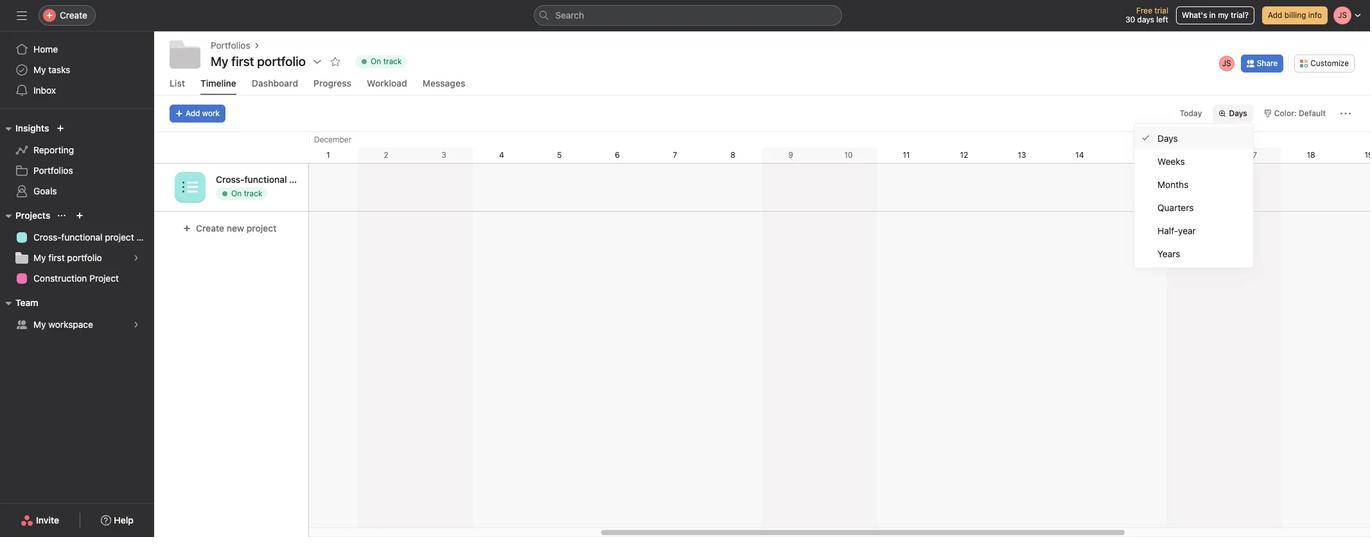 Task type: describe. For each thing, give the bounding box(es) containing it.
2
[[384, 150, 388, 160]]

years
[[1157, 248, 1180, 259]]

18
[[1307, 150, 1315, 160]]

insights button
[[0, 121, 49, 136]]

left
[[1156, 15, 1168, 24]]

project
[[89, 273, 119, 284]]

project for create new project 'button'
[[246, 223, 277, 234]]

work
[[202, 109, 220, 118]]

color: default button
[[1258, 105, 1332, 123]]

share button
[[1241, 54, 1284, 72]]

9
[[788, 150, 793, 160]]

19
[[1365, 150, 1370, 160]]

more actions image
[[1341, 109, 1351, 119]]

days link
[[1134, 127, 1253, 150]]

default
[[1299, 109, 1326, 118]]

days inside days dropdown button
[[1229, 109, 1247, 118]]

1 vertical spatial portfolios link
[[8, 161, 146, 181]]

free trial 30 days left
[[1125, 6, 1168, 24]]

quarters link
[[1134, 196, 1253, 219]]

workload
[[367, 78, 407, 89]]

see details, my workspace image
[[132, 321, 140, 329]]

0 vertical spatial cross-
[[216, 174, 244, 185]]

show options image
[[312, 57, 322, 67]]

new
[[227, 223, 244, 234]]

show options, current sort, top image
[[58, 212, 66, 220]]

weeks link
[[1134, 150, 1253, 173]]

progress
[[314, 78, 351, 89]]

add to starred image
[[330, 57, 340, 67]]

tasks
[[48, 64, 70, 75]]

1 horizontal spatial portfolios
[[211, 40, 250, 51]]

add work button
[[170, 105, 226, 123]]

my first portfolio link
[[8, 248, 146, 268]]

on track button
[[349, 53, 413, 71]]

search button
[[533, 5, 842, 26]]

months link
[[1134, 173, 1253, 196]]

my for my tasks
[[33, 64, 46, 75]]

portfolios inside "insights" element
[[33, 165, 73, 176]]

add billing info
[[1268, 10, 1322, 20]]

team button
[[0, 295, 38, 311]]

my tasks
[[33, 64, 70, 75]]

projects button
[[0, 208, 50, 224]]

11
[[903, 150, 910, 160]]

new project or portfolio image
[[76, 212, 84, 220]]

6
[[615, 150, 620, 160]]

inbox link
[[8, 80, 146, 101]]

28
[[150, 150, 160, 160]]

workspace
[[48, 319, 93, 330]]

insights element
[[0, 117, 154, 204]]

0 horizontal spatial on track
[[231, 189, 262, 198]]

dashboard link
[[252, 78, 298, 95]]

add work
[[186, 109, 220, 118]]

color: default
[[1274, 109, 1326, 118]]

days button
[[1213, 105, 1253, 123]]

1
[[326, 150, 330, 160]]

create for create new project
[[196, 223, 224, 234]]

my for my workspace
[[33, 319, 46, 330]]

dashboard
[[252, 78, 298, 89]]

years link
[[1134, 242, 1253, 265]]

list
[[170, 78, 185, 89]]

inbox
[[33, 85, 56, 96]]

my for my first portfolio
[[33, 252, 46, 263]]

december
[[314, 135, 351, 145]]

functional inside projects element
[[61, 232, 102, 243]]

december 1
[[314, 135, 351, 160]]

1 horizontal spatial portfolios link
[[211, 39, 250, 53]]

quarters
[[1157, 202, 1194, 213]]

plan inside projects element
[[136, 232, 154, 243]]

my workspace
[[33, 319, 93, 330]]

12
[[960, 150, 968, 160]]

today button
[[1174, 105, 1208, 123]]

customize button
[[1294, 54, 1355, 72]]

1 vertical spatial track
[[244, 189, 262, 198]]

half-year link
[[1134, 219, 1253, 242]]

what's in my trial?
[[1182, 10, 1249, 20]]

customize
[[1311, 58, 1349, 68]]

progress link
[[314, 78, 351, 95]]

color:
[[1274, 109, 1297, 118]]

my
[[1218, 10, 1229, 20]]

1 horizontal spatial plan
[[322, 174, 340, 185]]

my first portfolio
[[211, 54, 306, 69]]

home link
[[8, 39, 146, 60]]

first portfolio
[[231, 54, 306, 69]]

invite button
[[12, 509, 68, 532]]

today
[[1180, 109, 1202, 118]]

global element
[[0, 31, 154, 109]]

team
[[15, 297, 38, 308]]

js
[[1222, 58, 1231, 68]]

create button
[[39, 5, 96, 26]]



Task type: locate. For each thing, give the bounding box(es) containing it.
functional
[[244, 174, 287, 185], [61, 232, 102, 243]]

on up create new project
[[231, 189, 242, 198]]

4
[[499, 150, 504, 160]]

search
[[555, 10, 584, 21]]

cross- up first
[[33, 232, 61, 243]]

projects
[[15, 210, 50, 221]]

track
[[383, 57, 402, 66], [244, 189, 262, 198]]

0 horizontal spatial cross-functional project plan
[[33, 232, 154, 243]]

1 horizontal spatial add
[[1268, 10, 1282, 20]]

add inside add work 'button'
[[186, 109, 200, 118]]

days inside days "link"
[[1157, 133, 1178, 144]]

2 horizontal spatial project
[[289, 174, 319, 185]]

days
[[1137, 15, 1154, 24]]

portfolios up my first portfolio
[[211, 40, 250, 51]]

0 vertical spatial cross-functional project plan
[[216, 174, 340, 185]]

see details, my first portfolio image
[[132, 254, 140, 262]]

1 vertical spatial plan
[[136, 232, 154, 243]]

on
[[371, 57, 381, 66], [231, 189, 242, 198]]

invite
[[36, 515, 59, 526]]

portfolios link down reporting at the top left of the page
[[8, 161, 146, 181]]

on up the workload
[[371, 57, 381, 66]]

create for create
[[60, 10, 87, 21]]

add for add billing info
[[1268, 10, 1282, 20]]

0 horizontal spatial create
[[60, 10, 87, 21]]

0 vertical spatial portfolios link
[[211, 39, 250, 53]]

0 horizontal spatial on
[[231, 189, 242, 198]]

cross-functional project plan up portfolio
[[33, 232, 154, 243]]

17
[[1249, 150, 1257, 160]]

help
[[114, 515, 134, 526]]

10
[[844, 150, 853, 160]]

track inside popup button
[[383, 57, 402, 66]]

messages
[[422, 78, 465, 89]]

portfolios link
[[211, 39, 250, 53], [8, 161, 146, 181]]

timeline link
[[200, 78, 236, 95]]

construction project
[[33, 273, 119, 284]]

0 horizontal spatial project
[[105, 232, 134, 243]]

0 horizontal spatial functional
[[61, 232, 102, 243]]

my first portfolio
[[33, 252, 102, 263]]

0 horizontal spatial plan
[[136, 232, 154, 243]]

1 vertical spatial functional
[[61, 232, 102, 243]]

create inside popup button
[[60, 10, 87, 21]]

1 vertical spatial cross-functional project plan
[[33, 232, 154, 243]]

cross-functional project plan down the '1'
[[216, 174, 340, 185]]

add left billing
[[1268, 10, 1282, 20]]

days up weeks
[[1157, 133, 1178, 144]]

plan up 'see details, my first portfolio' icon
[[136, 232, 154, 243]]

project for cross-functional project plan link
[[105, 232, 134, 243]]

1 horizontal spatial on
[[371, 57, 381, 66]]

billing
[[1285, 10, 1306, 20]]

my workspace link
[[8, 315, 146, 335]]

days right today on the right top of page
[[1229, 109, 1247, 118]]

add inside 'add billing info' button
[[1268, 10, 1282, 20]]

3
[[441, 150, 446, 160]]

my inside "link"
[[33, 319, 46, 330]]

0 vertical spatial portfolios
[[211, 40, 250, 51]]

create new project
[[196, 223, 277, 234]]

new image
[[57, 125, 64, 132]]

1 vertical spatial cross-
[[33, 232, 61, 243]]

plan down the '1'
[[322, 174, 340, 185]]

0 vertical spatial track
[[383, 57, 402, 66]]

0 horizontal spatial days
[[1157, 133, 1178, 144]]

what's in my trial? button
[[1176, 6, 1254, 24]]

free
[[1136, 6, 1152, 15]]

create left new on the left top
[[196, 223, 224, 234]]

share
[[1257, 58, 1278, 68]]

track up create new project
[[244, 189, 262, 198]]

cross-functional project plan link
[[8, 227, 154, 248]]

create inside 'button'
[[196, 223, 224, 234]]

0 vertical spatial plan
[[322, 174, 340, 185]]

info
[[1308, 10, 1322, 20]]

portfolios
[[211, 40, 250, 51], [33, 165, 73, 176]]

teams element
[[0, 292, 154, 338]]

add billing info button
[[1262, 6, 1328, 24]]

30
[[1125, 15, 1135, 24]]

workload link
[[367, 78, 407, 95]]

add for add work
[[186, 109, 200, 118]]

my left first
[[33, 252, 46, 263]]

1 vertical spatial on track
[[231, 189, 262, 198]]

7
[[673, 150, 677, 160]]

1 horizontal spatial days
[[1229, 109, 1247, 118]]

0 horizontal spatial add
[[186, 109, 200, 118]]

my for my first portfolio
[[211, 54, 228, 69]]

project
[[289, 174, 319, 185], [246, 223, 277, 234], [105, 232, 134, 243]]

project right new on the left top
[[246, 223, 277, 234]]

portfolios down reporting at the top left of the page
[[33, 165, 73, 176]]

13
[[1018, 150, 1026, 160]]

first
[[48, 252, 65, 263]]

trial?
[[1231, 10, 1249, 20]]

0 vertical spatial create
[[60, 10, 87, 21]]

1 horizontal spatial on track
[[371, 57, 402, 66]]

1 horizontal spatial functional
[[244, 174, 287, 185]]

portfolio
[[67, 252, 102, 263]]

goals
[[33, 186, 57, 197]]

0 horizontal spatial track
[[244, 189, 262, 198]]

8
[[730, 150, 735, 160]]

portfolios link up my first portfolio
[[211, 39, 250, 53]]

insights
[[15, 123, 49, 134]]

1 horizontal spatial cross-functional project plan
[[216, 174, 340, 185]]

weeks
[[1157, 156, 1185, 167]]

add left work at left
[[186, 109, 200, 118]]

goals link
[[8, 181, 146, 202]]

help button
[[93, 509, 142, 532]]

1 horizontal spatial create
[[196, 223, 224, 234]]

half-year
[[1157, 225, 1196, 236]]

project inside 'button'
[[246, 223, 277, 234]]

in
[[1209, 10, 1216, 20]]

list link
[[170, 78, 185, 95]]

what's
[[1182, 10, 1207, 20]]

construction project link
[[8, 268, 146, 289]]

0 horizontal spatial cross-
[[33, 232, 61, 243]]

15
[[1133, 150, 1142, 160]]

14
[[1075, 150, 1084, 160]]

0 vertical spatial days
[[1229, 109, 1247, 118]]

trial
[[1155, 6, 1168, 15]]

1 vertical spatial on
[[231, 189, 242, 198]]

my inside global element
[[33, 64, 46, 75]]

0 horizontal spatial portfolios
[[33, 165, 73, 176]]

my down team
[[33, 319, 46, 330]]

on track up the workload
[[371, 57, 402, 66]]

my left "tasks"
[[33, 64, 46, 75]]

cross-functional project plan inside projects element
[[33, 232, 154, 243]]

search list box
[[533, 5, 842, 26]]

1 horizontal spatial cross-
[[216, 174, 244, 185]]

0 vertical spatial functional
[[244, 174, 287, 185]]

create
[[60, 10, 87, 21], [196, 223, 224, 234]]

1 vertical spatial portfolios
[[33, 165, 73, 176]]

0 vertical spatial add
[[1268, 10, 1282, 20]]

functional up create new project
[[244, 174, 287, 185]]

home
[[33, 44, 58, 55]]

1 vertical spatial create
[[196, 223, 224, 234]]

1 horizontal spatial track
[[383, 57, 402, 66]]

on track up create new project
[[231, 189, 262, 198]]

cross- inside projects element
[[33, 232, 61, 243]]

track up the workload
[[383, 57, 402, 66]]

my up timeline
[[211, 54, 228, 69]]

create up the home link
[[60, 10, 87, 21]]

0 vertical spatial on
[[371, 57, 381, 66]]

functional up portfolio
[[61, 232, 102, 243]]

on track inside popup button
[[371, 57, 402, 66]]

on track
[[371, 57, 402, 66], [231, 189, 262, 198]]

list image
[[182, 180, 198, 195]]

hide sidebar image
[[17, 10, 27, 21]]

project down december 1
[[289, 174, 319, 185]]

1 vertical spatial add
[[186, 109, 200, 118]]

cross- right list image
[[216, 174, 244, 185]]

on inside the on track popup button
[[371, 57, 381, 66]]

my inside projects element
[[33, 252, 46, 263]]

0 vertical spatial on track
[[371, 57, 402, 66]]

1 vertical spatial days
[[1157, 133, 1178, 144]]

project up 'see details, my first portfolio' icon
[[105, 232, 134, 243]]

half-
[[1157, 225, 1178, 236]]

16
[[1191, 150, 1200, 160]]

0 horizontal spatial portfolios link
[[8, 161, 146, 181]]

projects element
[[0, 204, 154, 292]]

1 horizontal spatial project
[[246, 223, 277, 234]]

5
[[557, 150, 562, 160]]



Task type: vqa. For each thing, say whether or not it's contained in the screenshot.
the tasks
yes



